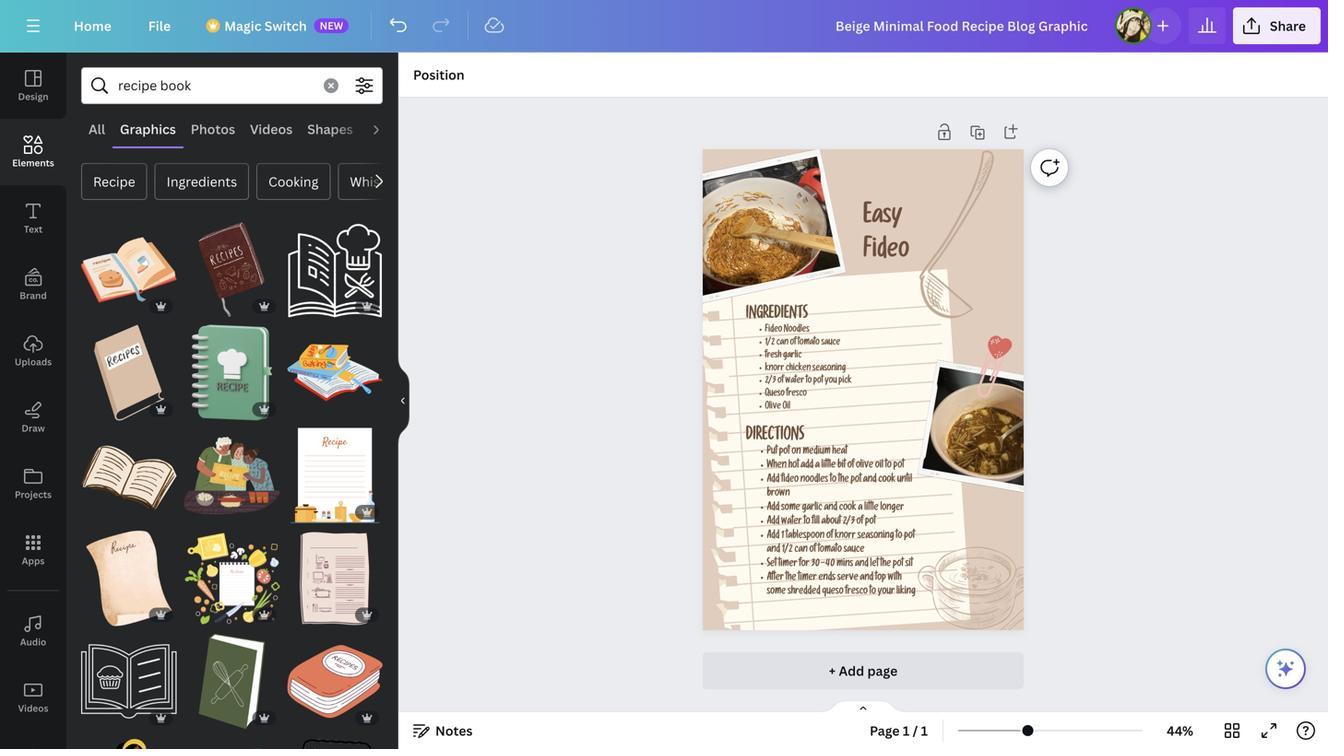 Task type: locate. For each thing, give the bounding box(es) containing it.
audio
[[368, 120, 405, 138], [20, 636, 46, 649]]

pot left you
[[813, 377, 823, 387]]

0 horizontal spatial videos
[[18, 703, 48, 715]]

some
[[781, 504, 800, 514], [767, 588, 786, 598]]

1 horizontal spatial audio button
[[360, 112, 412, 147]]

0 vertical spatial audio button
[[360, 112, 412, 147]]

1 vertical spatial garlic
[[802, 504, 822, 514]]

1 vertical spatial videos
[[18, 703, 48, 715]]

to inside fideo noodles 1/2 can of tomato sauce fresh garlic knorr chicken seasoning 2/3 of water to pot you pick queso fresco olive oil
[[806, 377, 812, 387]]

0 vertical spatial water
[[785, 377, 804, 387]]

water
[[785, 377, 804, 387], [781, 518, 802, 528]]

canva assistant image
[[1275, 658, 1297, 681]]

0 vertical spatial fresco
[[786, 390, 807, 400]]

shredded
[[788, 588, 820, 598]]

sauce
[[821, 339, 840, 348], [844, 546, 864, 556]]

a
[[815, 461, 820, 472], [858, 504, 863, 514]]

cook
[[878, 475, 895, 486], [839, 504, 856, 514]]

can up fresh
[[776, 339, 788, 348]]

sauce up mins
[[844, 546, 864, 556]]

share
[[1270, 17, 1306, 35]]

ingredients up noodles
[[746, 308, 808, 324]]

cooking
[[268, 173, 318, 190]]

elements button
[[0, 119, 66, 185]]

0 vertical spatial a
[[815, 461, 820, 472]]

44%
[[1167, 723, 1193, 740]]

1 vertical spatial 1/2
[[782, 546, 793, 556]]

1 vertical spatial can
[[794, 546, 808, 556]]

recipe book vector illustration image
[[184, 634, 280, 730]]

0 horizontal spatial sauce
[[821, 339, 840, 348]]

recipe book illustration image
[[81, 325, 177, 421]]

1 vertical spatial timer
[[798, 574, 817, 584]]

fresco inside fideo noodles 1/2 can of tomato sauce fresh garlic knorr chicken seasoning 2/3 of water to pot you pick queso fresco olive oil
[[786, 390, 807, 400]]

fideo
[[781, 475, 799, 486]]

home link
[[59, 7, 126, 44]]

top
[[875, 574, 886, 584]]

timer
[[779, 560, 797, 570], [798, 574, 817, 584]]

graphics
[[120, 120, 176, 138]]

oil
[[875, 461, 883, 472]]

new
[[320, 18, 343, 32]]

audio down apps
[[20, 636, 46, 649]]

1 vertical spatial a
[[858, 504, 863, 514]]

tomato up 40
[[818, 546, 842, 556]]

0 vertical spatial 1/2
[[765, 339, 775, 348]]

garlic up fill at bottom
[[802, 504, 822, 514]]

1 horizontal spatial 1/2
[[782, 546, 793, 556]]

1 inside put pot on medium heat when hot add a little bit of olive oil to pot add fideo noodles to the pot and cook until brown add some garlic and cook a little longer add water to fill about 2/3 of pot add 1 tablespoon of knorr seasoning to pot and 1/2 can of tomato sauce set timer for 30-40 mins and let the pot sit after the timer ends serve and top with some shredded queso fresco to your liking
[[781, 532, 784, 542]]

0 horizontal spatial 2/3
[[765, 377, 776, 387]]

graphics button
[[113, 112, 183, 147]]

fresco
[[786, 390, 807, 400], [845, 588, 868, 598]]

1
[[781, 532, 784, 542], [903, 723, 910, 740], [921, 723, 928, 740]]

position button
[[406, 60, 472, 89]]

1 horizontal spatial little
[[864, 504, 879, 514]]

1 horizontal spatial knorr
[[835, 532, 856, 542]]

little left bit
[[821, 461, 836, 472]]

easy fideo
[[863, 206, 909, 266]]

water inside put pot on medium heat when hot add a little bit of olive oil to pot add fideo noodles to the pot and cook until brown add some garlic and cook a little longer add water to fill about 2/3 of pot add 1 tablespoon of knorr seasoning to pot and 1/2 can of tomato sauce set timer for 30-40 mins and let the pot sit after the timer ends serve and top with some shredded queso fresco to your liking
[[781, 518, 802, 528]]

fresco down the serve
[[845, 588, 868, 598]]

mins
[[837, 560, 853, 570]]

1 vertical spatial knorr
[[835, 532, 856, 542]]

audio button
[[360, 112, 412, 147], [0, 599, 66, 665]]

cook up about
[[839, 504, 856, 514]]

1 right /
[[921, 723, 928, 740]]

can up for
[[794, 546, 808, 556]]

hide image
[[397, 357, 409, 445]]

1 horizontal spatial videos button
[[243, 112, 300, 147]]

side panel tab list
[[0, 53, 66, 750]]

pot up sit
[[904, 532, 915, 542]]

book image
[[81, 428, 177, 524]]

30-
[[811, 560, 826, 570]]

0 vertical spatial 2/3
[[765, 377, 776, 387]]

can
[[776, 339, 788, 348], [794, 546, 808, 556]]

and up set
[[767, 546, 780, 556]]

and down olive
[[863, 475, 877, 486]]

cook down oil
[[878, 475, 895, 486]]

1 horizontal spatial 1
[[903, 723, 910, 740]]

1 vertical spatial fideo
[[765, 326, 782, 335]]

garlic inside fideo noodles 1/2 can of tomato sauce fresh garlic knorr chicken seasoning 2/3 of water to pot you pick queso fresco olive oil
[[783, 352, 802, 361]]

group
[[287, 211, 383, 318], [81, 222, 177, 318], [184, 222, 280, 318], [81, 314, 177, 421], [184, 314, 280, 421], [287, 314, 383, 421], [81, 417, 177, 524], [184, 417, 280, 524], [287, 417, 383, 524], [81, 520, 177, 627], [184, 520, 280, 627], [287, 520, 383, 627], [81, 623, 177, 730], [184, 623, 280, 730], [287, 623, 383, 730], [184, 726, 280, 750], [287, 726, 383, 750], [81, 737, 177, 750]]

1/2 inside put pot on medium heat when hot add a little bit of olive oil to pot add fideo noodles to the pot and cook until brown add some garlic and cook a little longer add water to fill about 2/3 of pot add 1 tablespoon of knorr seasoning to pot and 1/2 can of tomato sauce set timer for 30-40 mins and let the pot sit after the timer ends serve and top with some shredded queso fresco to your liking
[[782, 546, 793, 556]]

1/2 up fresh
[[765, 339, 775, 348]]

2 vertical spatial the
[[786, 574, 796, 584]]

0 vertical spatial garlic
[[783, 352, 802, 361]]

of
[[790, 339, 796, 348], [778, 377, 784, 387], [847, 461, 854, 472], [857, 518, 863, 528], [826, 532, 833, 542], [809, 546, 816, 556]]

oil
[[783, 403, 790, 413]]

0 horizontal spatial ingredients
[[167, 173, 237, 190]]

fresco up oil
[[786, 390, 807, 400]]

serve
[[837, 574, 858, 584]]

lined doodle books image
[[184, 737, 280, 750]]

1 horizontal spatial sauce
[[844, 546, 864, 556]]

1 vertical spatial water
[[781, 518, 802, 528]]

a left longer
[[858, 504, 863, 514]]

1 horizontal spatial can
[[794, 546, 808, 556]]

0 horizontal spatial 1/2
[[765, 339, 775, 348]]

1 horizontal spatial cook
[[878, 475, 895, 486]]

0 horizontal spatial 1
[[781, 532, 784, 542]]

tomato down noodles
[[798, 339, 820, 348]]

ends
[[818, 574, 836, 584]]

queso
[[765, 390, 785, 400]]

0 vertical spatial timer
[[779, 560, 797, 570]]

1 horizontal spatial a
[[858, 504, 863, 514]]

1 horizontal spatial seasoning
[[857, 532, 894, 542]]

1 horizontal spatial timer
[[798, 574, 817, 584]]

recipe cookbook decorated with kitchen tools, card with lines for recipe placement vector illustration image
[[287, 428, 383, 524]]

brand button
[[0, 252, 66, 318]]

tomato
[[798, 339, 820, 348], [818, 546, 842, 556]]

uploads
[[15, 356, 52, 368]]

fideo down "easy"
[[863, 240, 909, 266]]

you
[[825, 377, 837, 387]]

shapes button
[[300, 112, 360, 147]]

ingredients inside button
[[167, 173, 237, 190]]

1 horizontal spatial fresco
[[845, 588, 868, 598]]

0 horizontal spatial fresco
[[786, 390, 807, 400]]

to left fill at bottom
[[804, 518, 810, 528]]

sauce up you
[[821, 339, 840, 348]]

liking
[[896, 588, 916, 598]]

whisk button
[[338, 163, 398, 200]]

0 vertical spatial some
[[781, 504, 800, 514]]

design button
[[0, 53, 66, 119]]

sketchy textured grandma reading recipe image
[[81, 737, 177, 750]]

0 vertical spatial tomato
[[798, 339, 820, 348]]

book with recipes image
[[287, 634, 383, 730]]

sauce inside put pot on medium heat when hot add a little bit of olive oil to pot add fideo noodles to the pot and cook until brown add some garlic and cook a little longer add water to fill about 2/3 of pot add 1 tablespoon of knorr seasoning to pot and 1/2 can of tomato sauce set timer for 30-40 mins and let the pot sit after the timer ends serve and top with some shredded queso fresco to your liking
[[844, 546, 864, 556]]

water inside fideo noodles 1/2 can of tomato sauce fresh garlic knorr chicken seasoning 2/3 of water to pot you pick queso fresco olive oil
[[785, 377, 804, 387]]

knorr down fresh
[[765, 364, 784, 374]]

1 vertical spatial ingredients
[[746, 308, 808, 324]]

0 horizontal spatial fideo
[[765, 326, 782, 335]]

hot
[[788, 461, 799, 472]]

1 vertical spatial 2/3
[[843, 518, 855, 528]]

queso
[[822, 588, 844, 598]]

0 horizontal spatial cook
[[839, 504, 856, 514]]

some down brown
[[781, 504, 800, 514]]

2 horizontal spatial the
[[880, 560, 891, 570]]

little left longer
[[864, 504, 879, 514]]

for
[[799, 560, 809, 570]]

videos button
[[243, 112, 300, 147], [0, 665, 66, 731]]

knorr inside put pot on medium heat when hot add a little bit of olive oil to pot add fideo noodles to the pot and cook until brown add some garlic and cook a little longer add water to fill about 2/3 of pot add 1 tablespoon of knorr seasoning to pot and 1/2 can of tomato sauce set timer for 30-40 mins and let the pot sit after the timer ends serve and top with some shredded queso fresco to your liking
[[835, 532, 856, 542]]

0 vertical spatial the
[[838, 475, 849, 486]]

0 horizontal spatial a
[[815, 461, 820, 472]]

the down bit
[[838, 475, 849, 486]]

0 vertical spatial ingredients
[[167, 173, 237, 190]]

audio up 'whisk'
[[368, 120, 405, 138]]

laddle icon image
[[883, 147, 1059, 332]]

audio button up 'whisk'
[[360, 112, 412, 147]]

the right after
[[786, 574, 796, 584]]

noodles
[[800, 475, 828, 486]]

seasoning
[[812, 364, 846, 374], [857, 532, 894, 542]]

0 vertical spatial seasoning
[[812, 364, 846, 374]]

2/3 inside put pot on medium heat when hot add a little bit of olive oil to pot add fideo noodles to the pot and cook until brown add some garlic and cook a little longer add water to fill about 2/3 of pot add 1 tablespoon of knorr seasoning to pot and 1/2 can of tomato sauce set timer for 30-40 mins and let the pot sit after the timer ends serve and top with some shredded queso fresco to your liking
[[843, 518, 855, 528]]

0 vertical spatial can
[[776, 339, 788, 348]]

2/3 right about
[[843, 518, 855, 528]]

seasoning up let
[[857, 532, 894, 542]]

pot
[[813, 377, 823, 387], [779, 447, 790, 458], [893, 461, 904, 472], [851, 475, 861, 486], [865, 518, 876, 528], [904, 532, 915, 542], [893, 560, 904, 570]]

garlic
[[783, 352, 802, 361], [802, 504, 822, 514]]

and left let
[[855, 560, 868, 570]]

when
[[767, 461, 787, 472]]

recipe button
[[81, 163, 147, 200]]

of down about
[[826, 532, 833, 542]]

fideo left noodles
[[765, 326, 782, 335]]

0 horizontal spatial videos button
[[0, 665, 66, 731]]

recipe image
[[81, 531, 177, 627]]

0 horizontal spatial can
[[776, 339, 788, 348]]

add inside button
[[839, 663, 864, 680]]

the right let
[[880, 560, 891, 570]]

1 vertical spatial some
[[767, 588, 786, 598]]

seasoning up you
[[812, 364, 846, 374]]

easy
[[863, 206, 902, 232]]

1 horizontal spatial audio
[[368, 120, 405, 138]]

1 vertical spatial tomato
[[818, 546, 842, 556]]

0 horizontal spatial little
[[821, 461, 836, 472]]

of down noodles
[[790, 339, 796, 348]]

1 vertical spatial audio
[[20, 636, 46, 649]]

timer down for
[[798, 574, 817, 584]]

draw
[[22, 422, 45, 435]]

+
[[829, 663, 836, 680]]

0 horizontal spatial audio
[[20, 636, 46, 649]]

0 horizontal spatial the
[[786, 574, 796, 584]]

organic doodle cookbooks image
[[287, 325, 383, 421]]

2 horizontal spatial 1
[[921, 723, 928, 740]]

0 horizontal spatial knorr
[[765, 364, 784, 374]]

text button
[[0, 185, 66, 252]]

1 vertical spatial fresco
[[845, 588, 868, 598]]

page 1 / 1
[[870, 723, 928, 740]]

0 horizontal spatial timer
[[779, 560, 797, 570]]

put pot on medium heat when hot add a little bit of olive oil to pot add fideo noodles to the pot and cook until brown add some garlic and cook a little longer add water to fill about 2/3 of pot add 1 tablespoon of knorr seasoning to pot and 1/2 can of tomato sauce set timer for 30-40 mins and let the pot sit after the timer ends serve and top with some shredded queso fresco to your liking
[[767, 447, 916, 598]]

a right add
[[815, 461, 820, 472]]

audio inside side panel tab list
[[20, 636, 46, 649]]

ingredients down photos at the top of page
[[167, 173, 237, 190]]

1 vertical spatial the
[[880, 560, 891, 570]]

0 horizontal spatial seasoning
[[812, 364, 846, 374]]

add
[[767, 475, 779, 486], [767, 504, 779, 514], [767, 518, 779, 528], [767, 532, 779, 542], [839, 663, 864, 680]]

1 vertical spatial videos button
[[0, 665, 66, 731]]

1/2 inside fideo noodles 1/2 can of tomato sauce fresh garlic knorr chicken seasoning 2/3 of water to pot you pick queso fresco olive oil
[[765, 339, 775, 348]]

1 horizontal spatial the
[[838, 475, 849, 486]]

knorr down about
[[835, 532, 856, 542]]

1 vertical spatial sauce
[[844, 546, 864, 556]]

water up "tablespoon"
[[781, 518, 802, 528]]

timer right set
[[779, 560, 797, 570]]

0 horizontal spatial audio button
[[0, 599, 66, 665]]

garlic inside put pot on medium heat when hot add a little bit of olive oil to pot add fideo noodles to the pot and cook until brown add some garlic and cook a little longer add water to fill about 2/3 of pot add 1 tablespoon of knorr seasoning to pot and 1/2 can of tomato sauce set timer for 30-40 mins and let the pot sit after the timer ends serve and top with some shredded queso fresco to your liking
[[802, 504, 822, 514]]

after
[[767, 574, 784, 584]]

textured print style elderly women using a recipe book image
[[184, 428, 280, 524]]

pot right about
[[865, 518, 876, 528]]

until
[[897, 475, 912, 486]]

to down chicken
[[806, 377, 812, 387]]

pick
[[838, 377, 852, 387]]

1 left "tablespoon"
[[781, 532, 784, 542]]

garlic up chicken
[[783, 352, 802, 361]]

1 horizontal spatial videos
[[250, 120, 293, 138]]

some down after
[[767, 588, 786, 598]]

1 left /
[[903, 723, 910, 740]]

1 horizontal spatial fideo
[[863, 240, 909, 266]]

audio button down apps
[[0, 599, 66, 665]]

1 horizontal spatial 2/3
[[843, 518, 855, 528]]

0 vertical spatial fideo
[[863, 240, 909, 266]]

1/2 down "tablespoon"
[[782, 546, 793, 556]]

pot left sit
[[893, 560, 904, 570]]

to left your
[[869, 588, 876, 598]]

0 vertical spatial knorr
[[765, 364, 784, 374]]

1 vertical spatial seasoning
[[857, 532, 894, 542]]

of right about
[[857, 518, 863, 528]]

water down chicken
[[785, 377, 804, 387]]

and
[[863, 475, 877, 486], [824, 504, 837, 514], [767, 546, 780, 556], [855, 560, 868, 570], [860, 574, 873, 584]]

2/3 up queso
[[765, 377, 776, 387]]

0 vertical spatial sauce
[[821, 339, 840, 348]]



Task type: vqa. For each thing, say whether or not it's contained in the screenshot.
"Text" button
yes



Task type: describe. For each thing, give the bounding box(es) containing it.
projects button
[[0, 451, 66, 517]]

tomato inside fideo noodles 1/2 can of tomato sauce fresh garlic knorr chicken seasoning 2/3 of water to pot you pick queso fresco olive oil
[[798, 339, 820, 348]]

switch
[[265, 17, 307, 35]]

page
[[867, 663, 898, 680]]

magic
[[224, 17, 261, 35]]

show pages image
[[819, 700, 908, 715]]

/
[[913, 723, 918, 740]]

all
[[89, 120, 105, 138]]

Design title text field
[[821, 7, 1108, 44]]

brand
[[20, 290, 47, 302]]

2/3 inside fideo noodles 1/2 can of tomato sauce fresh garlic knorr chicken seasoning 2/3 of water to pot you pick queso fresco olive oil
[[765, 377, 776, 387]]

44% button
[[1150, 717, 1210, 746]]

add
[[801, 461, 813, 472]]

put
[[767, 447, 777, 458]]

of right bit
[[847, 461, 854, 472]]

magic switch
[[224, 17, 307, 35]]

whisk
[[350, 173, 386, 190]]

sit
[[905, 560, 913, 570]]

1 vertical spatial audio button
[[0, 599, 66, 665]]

let
[[870, 560, 879, 570]]

1 vertical spatial cook
[[839, 504, 856, 514]]

cookbook. recipe book image
[[81, 222, 177, 318]]

longer
[[880, 504, 904, 514]]

and left top
[[860, 574, 873, 584]]

file
[[148, 17, 171, 35]]

40
[[826, 560, 835, 570]]

Search elements search field
[[118, 68, 313, 103]]

home
[[74, 17, 111, 35]]

heat
[[832, 447, 847, 458]]

of up 30-
[[809, 546, 816, 556]]

chicken
[[786, 364, 811, 374]]

0 vertical spatial audio
[[368, 120, 405, 138]]

of up queso
[[778, 377, 784, 387]]

your
[[878, 588, 895, 598]]

fideo inside fideo noodles 1/2 can of tomato sauce fresh garlic knorr chicken seasoning 2/3 of water to pot you pick queso fresco olive oil
[[765, 326, 782, 335]]

tablespoon
[[786, 532, 825, 542]]

pot up until
[[893, 461, 904, 472]]

pot inside fideo noodles 1/2 can of tomato sauce fresh garlic knorr chicken seasoning 2/3 of water to pot you pick queso fresco olive oil
[[813, 377, 823, 387]]

+ add page
[[829, 663, 898, 680]]

shapes
[[307, 120, 353, 138]]

0 vertical spatial videos
[[250, 120, 293, 138]]

my recipe blank card template with fresh vegetables pattern, cookbook page vector illustration image
[[184, 531, 280, 627]]

0 vertical spatial cook
[[878, 475, 895, 486]]

ingredients button
[[155, 163, 249, 200]]

seasoning inside fideo noodles 1/2 can of tomato sauce fresh garlic knorr chicken seasoning 2/3 of water to pot you pick queso fresco olive oil
[[812, 364, 846, 374]]

draw button
[[0, 385, 66, 451]]

fideo noodles 1/2 can of tomato sauce fresh garlic knorr chicken seasoning 2/3 of water to pot you pick queso fresco olive oil
[[765, 326, 852, 413]]

fresh
[[765, 352, 782, 361]]

file button
[[134, 7, 186, 44]]

olive
[[765, 403, 781, 413]]

all button
[[81, 112, 113, 147]]

apps
[[22, 555, 45, 568]]

+ add page button
[[703, 653, 1024, 690]]

0 vertical spatial little
[[821, 461, 836, 472]]

share button
[[1233, 7, 1321, 44]]

recipe book icon image
[[287, 531, 383, 627]]

about
[[821, 518, 841, 528]]

to right "noodles"
[[830, 475, 836, 486]]

recipe book 3d icon image
[[184, 325, 280, 421]]

with
[[888, 574, 902, 584]]

position
[[413, 66, 465, 83]]

uploads button
[[0, 318, 66, 385]]

noodles
[[784, 326, 809, 335]]

0 vertical spatial videos button
[[243, 112, 300, 147]]

knorr inside fideo noodles 1/2 can of tomato sauce fresh garlic knorr chicken seasoning 2/3 of water to pot you pick queso fresco olive oil
[[765, 364, 784, 374]]

sauce inside fideo noodles 1/2 can of tomato sauce fresh garlic knorr chicken seasoning 2/3 of water to pot you pick queso fresco olive oil
[[821, 339, 840, 348]]

brown
[[767, 489, 790, 500]]

directions
[[746, 429, 804, 446]]

pot left on
[[779, 447, 790, 458]]

photos
[[191, 120, 235, 138]]

can inside fideo noodles 1/2 can of tomato sauce fresh garlic knorr chicken seasoning 2/3 of water to pot you pick queso fresco olive oil
[[776, 339, 788, 348]]

to right oil
[[885, 461, 892, 472]]

on
[[792, 447, 801, 458]]

fresco inside put pot on medium heat when hot add a little bit of olive oil to pot add fideo noodles to the pot and cook until brown add some garlic and cook a little longer add water to fill about 2/3 of pot add 1 tablespoon of knorr seasoning to pot and 1/2 can of tomato sauce set timer for 30-40 mins and let the pot sit after the timer ends serve and top with some shredded queso fresco to your liking
[[845, 588, 868, 598]]

design
[[18, 90, 48, 103]]

recipe
[[93, 173, 135, 190]]

photos button
[[183, 112, 243, 147]]

main menu bar
[[0, 0, 1328, 53]]

pot down olive
[[851, 475, 861, 486]]

1 horizontal spatial ingredients
[[746, 308, 808, 324]]

videos inside side panel tab list
[[18, 703, 48, 715]]

bit
[[837, 461, 846, 472]]

set
[[767, 560, 777, 570]]

notes button
[[406, 717, 480, 746]]

medium
[[803, 447, 830, 458]]

to down longer
[[896, 532, 902, 542]]

notes
[[435, 723, 473, 740]]

text
[[24, 223, 43, 236]]

cooking button
[[256, 163, 330, 200]]

elements
[[12, 157, 54, 169]]

projects
[[15, 489, 52, 501]]

olive
[[856, 461, 873, 472]]

tomato inside put pot on medium heat when hot add a little bit of olive oil to pot add fideo noodles to the pot and cook until brown add some garlic and cook a little longer add water to fill about 2/3 of pot add 1 tablespoon of knorr seasoning to pot and 1/2 can of tomato sauce set timer for 30-40 mins and let the pot sit after the timer ends serve and top with some shredded queso fresco to your liking
[[818, 546, 842, 556]]

fill
[[812, 518, 820, 528]]

seasoning inside put pot on medium heat when hot add a little bit of olive oil to pot add fideo noodles to the pot and cook until brown add some garlic and cook a little longer add water to fill about 2/3 of pot add 1 tablespoon of knorr seasoning to pot and 1/2 can of tomato sauce set timer for 30-40 mins and let the pot sit after the timer ends serve and top with some shredded queso fresco to your liking
[[857, 532, 894, 542]]

apps button
[[0, 517, 66, 584]]

can inside put pot on medium heat when hot add a little bit of olive oil to pot add fideo noodles to the pot and cook until brown add some garlic and cook a little longer add water to fill about 2/3 of pot add 1 tablespoon of knorr seasoning to pot and 1/2 can of tomato sauce set timer for 30-40 mins and let the pot sit after the timer ends serve and top with some shredded queso fresco to your liking
[[794, 546, 808, 556]]

and up about
[[824, 504, 837, 514]]

page
[[870, 723, 900, 740]]

1 vertical spatial little
[[864, 504, 879, 514]]

recipe book illustration image
[[184, 222, 280, 318]]



